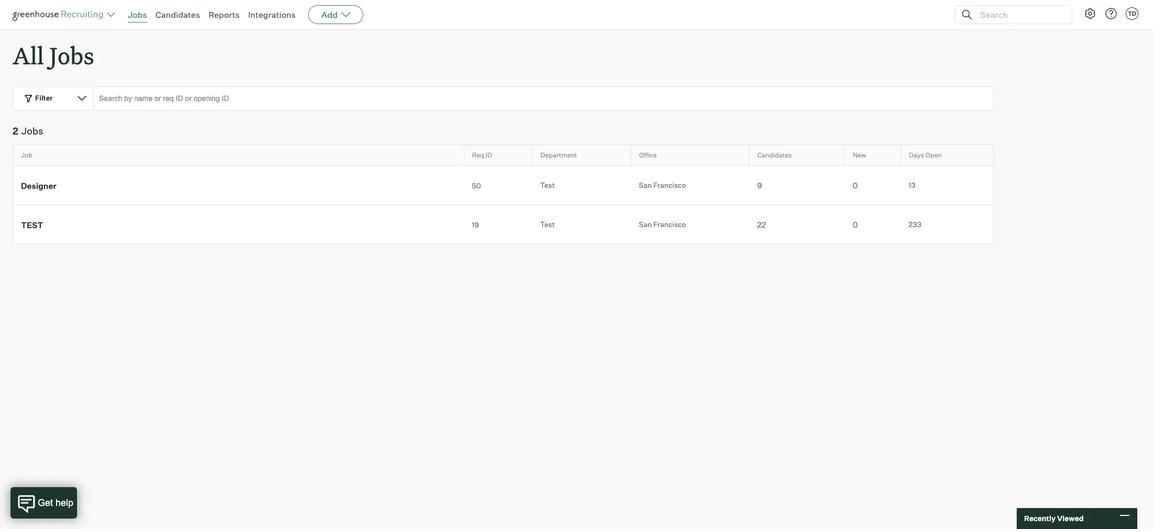 Task type: locate. For each thing, give the bounding box(es) containing it.
reports
[[208, 9, 240, 20]]

1 vertical spatial san francisco
[[639, 220, 686, 229]]

san for 22
[[639, 220, 652, 229]]

1 francisco from the top
[[653, 181, 686, 190]]

recently
[[1024, 515, 1056, 524]]

test
[[540, 181, 555, 190], [540, 220, 555, 229]]

2 test from the top
[[540, 220, 555, 229]]

days open
[[909, 151, 942, 159]]

0 vertical spatial san
[[639, 181, 652, 190]]

office
[[639, 151, 657, 159]]

2 san francisco from the top
[[639, 220, 686, 229]]

0
[[853, 181, 858, 191], [853, 220, 858, 230]]

francisco for 9
[[653, 181, 686, 190]]

test
[[21, 221, 43, 231]]

jobs right 2
[[21, 125, 43, 137]]

233
[[909, 220, 922, 229]]

1 san francisco from the top
[[639, 181, 686, 190]]

candidates up 9 at the top right
[[758, 151, 792, 159]]

designer link
[[13, 180, 464, 191]]

0 link
[[845, 180, 901, 191], [845, 219, 901, 231]]

days
[[909, 151, 924, 159]]

1 horizontal spatial jobs
[[49, 40, 94, 71]]

open
[[926, 151, 942, 159]]

jobs down greenhouse recruiting image
[[49, 40, 94, 71]]

new
[[853, 151, 867, 159]]

2 horizontal spatial jobs
[[128, 9, 147, 20]]

2 san from the top
[[639, 220, 652, 229]]

1 san from the top
[[639, 181, 652, 190]]

0 vertical spatial san francisco
[[639, 181, 686, 190]]

1 vertical spatial candidates
[[758, 151, 792, 159]]

jobs
[[128, 9, 147, 20], [49, 40, 94, 71], [21, 125, 43, 137]]

san francisco
[[639, 181, 686, 190], [639, 220, 686, 229]]

id
[[486, 151, 492, 159]]

2 francisco from the top
[[653, 220, 686, 229]]

viewed
[[1057, 515, 1084, 524]]

1 vertical spatial san
[[639, 220, 652, 229]]

1 test from the top
[[540, 181, 555, 190]]

0 link left '233'
[[845, 219, 901, 231]]

0 vertical spatial francisco
[[653, 181, 686, 190]]

13
[[909, 181, 916, 190]]

san
[[639, 181, 652, 190], [639, 220, 652, 229]]

0 link for 9
[[845, 180, 901, 191]]

san for 9
[[639, 181, 652, 190]]

0 link down new at right top
[[845, 180, 901, 191]]

test for 9
[[540, 181, 555, 190]]

greenhouse recruiting image
[[13, 8, 107, 21]]

0 vertical spatial test
[[540, 181, 555, 190]]

2 vertical spatial jobs
[[21, 125, 43, 137]]

1 0 from the top
[[853, 181, 858, 191]]

jobs for all jobs
[[49, 40, 94, 71]]

recently viewed
[[1024, 515, 1084, 524]]

0 vertical spatial candidates
[[155, 9, 200, 20]]

0 horizontal spatial jobs
[[21, 125, 43, 137]]

1 0 link from the top
[[845, 180, 901, 191]]

job
[[21, 151, 32, 159]]

req
[[472, 151, 484, 159]]

1 vertical spatial 0 link
[[845, 219, 901, 231]]

1 vertical spatial test
[[540, 220, 555, 229]]

2 0 link from the top
[[845, 219, 901, 231]]

0 for 9
[[853, 181, 858, 191]]

candidates
[[155, 9, 200, 20], [758, 151, 792, 159]]

2 0 from the top
[[853, 220, 858, 230]]

0 vertical spatial jobs
[[128, 9, 147, 20]]

1 horizontal spatial candidates
[[758, 151, 792, 159]]

0 vertical spatial 0
[[853, 181, 858, 191]]

1 vertical spatial jobs
[[49, 40, 94, 71]]

2
[[13, 125, 18, 137]]

test link
[[13, 219, 464, 231]]

francisco
[[653, 181, 686, 190], [653, 220, 686, 229]]

0 vertical spatial 0 link
[[845, 180, 901, 191]]

1 vertical spatial 0
[[853, 220, 858, 230]]

candidates link
[[155, 9, 200, 20]]

1 vertical spatial francisco
[[653, 220, 686, 229]]

candidates right jobs link
[[155, 9, 200, 20]]

jobs left candidates link
[[128, 9, 147, 20]]

test for 22
[[540, 220, 555, 229]]

all
[[13, 40, 44, 71]]



Task type: vqa. For each thing, say whether or not it's contained in the screenshot.
Viewed
yes



Task type: describe. For each thing, give the bounding box(es) containing it.
add button
[[308, 5, 363, 24]]

2 jobs
[[13, 125, 43, 137]]

filter
[[35, 94, 53, 102]]

add
[[321, 9, 338, 20]]

9 link
[[749, 180, 845, 191]]

td
[[1128, 10, 1137, 17]]

integrations link
[[248, 9, 296, 20]]

jobs link
[[128, 9, 147, 20]]

Search text field
[[978, 7, 1063, 22]]

0 link for 22
[[845, 219, 901, 231]]

9
[[757, 181, 762, 191]]

td button
[[1124, 5, 1141, 22]]

configure image
[[1084, 7, 1097, 20]]

francisco for 22
[[653, 220, 686, 229]]

19
[[472, 221, 479, 230]]

td button
[[1126, 7, 1139, 20]]

reports link
[[208, 9, 240, 20]]

designer
[[21, 181, 56, 191]]

22
[[757, 220, 766, 230]]

50
[[472, 181, 481, 190]]

all jobs
[[13, 40, 94, 71]]

0 horizontal spatial candidates
[[155, 9, 200, 20]]

jobs for 2 jobs
[[21, 125, 43, 137]]

req id
[[472, 151, 492, 159]]

san francisco for 22
[[639, 220, 686, 229]]

Search by name or req ID or opening ID text field
[[93, 87, 994, 111]]

0 for 22
[[853, 220, 858, 230]]

22 link
[[749, 219, 845, 231]]

department
[[541, 151, 577, 159]]

integrations
[[248, 9, 296, 20]]

san francisco for 9
[[639, 181, 686, 190]]



